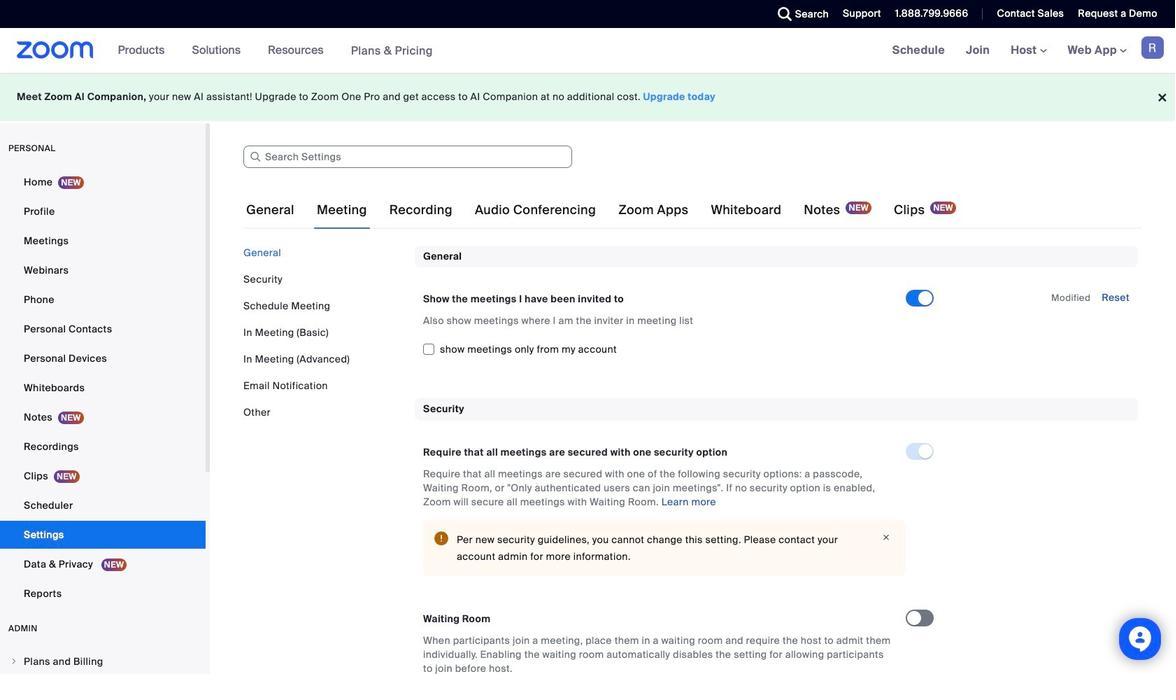 Task type: locate. For each thing, give the bounding box(es) containing it.
alert inside security element
[[423, 520, 906, 576]]

menu bar
[[244, 246, 405, 419]]

footer
[[0, 73, 1176, 121]]

close image
[[878, 531, 895, 544]]

alert
[[423, 520, 906, 576]]

meetings navigation
[[882, 28, 1176, 73]]

banner
[[0, 28, 1176, 73]]

menu item
[[0, 648, 206, 674]]

product information navigation
[[108, 28, 444, 73]]

tabs of my account settings page tab list
[[244, 190, 960, 230]]



Task type: vqa. For each thing, say whether or not it's contained in the screenshot.
Profile.Zoom_Team_Chat icon
no



Task type: describe. For each thing, give the bounding box(es) containing it.
zoom logo image
[[17, 41, 94, 59]]

warning image
[[435, 531, 449, 545]]

personal menu menu
[[0, 168, 206, 609]]

Search Settings text field
[[244, 146, 573, 168]]

general element
[[415, 246, 1139, 376]]

right image
[[10, 657, 18, 666]]

security element
[[415, 399, 1139, 674]]

profile picture image
[[1142, 36, 1165, 59]]



